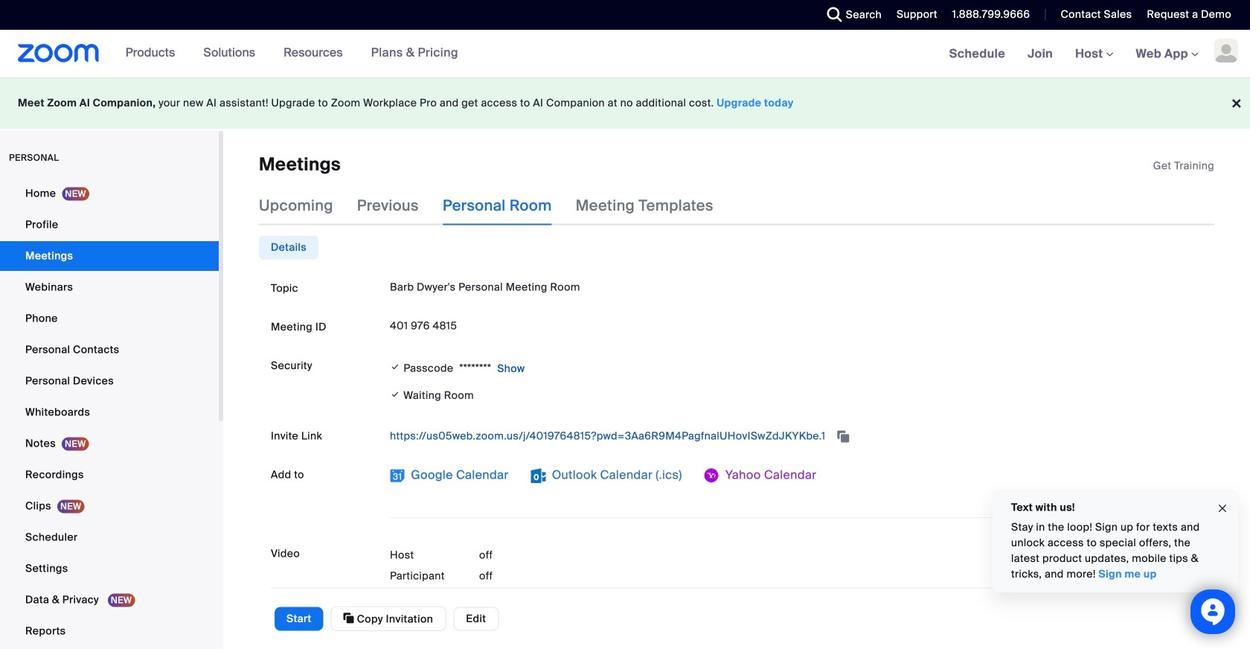 Task type: describe. For each thing, give the bounding box(es) containing it.
2 checked image from the top
[[390, 387, 401, 402]]

add to google calendar image
[[390, 468, 405, 483]]

profile picture image
[[1215, 39, 1239, 63]]

add to yahoo calendar image
[[705, 468, 720, 483]]

product information navigation
[[99, 30, 470, 77]]

zoom logo image
[[18, 44, 99, 63]]



Task type: locate. For each thing, give the bounding box(es) containing it.
1 checked image from the top
[[390, 360, 401, 375]]

1 vertical spatial checked image
[[390, 387, 401, 402]]

meetings navigation
[[938, 30, 1251, 79]]

close image
[[1217, 500, 1229, 517]]

tabs of meeting tab list
[[259, 186, 738, 225]]

add to outlook calendar (.ics) image
[[531, 468, 546, 483]]

banner
[[0, 30, 1251, 79]]

tab
[[259, 236, 319, 259]]

copy url image
[[836, 431, 851, 442]]

copy image
[[344, 612, 354, 625]]

personal menu menu
[[0, 179, 219, 648]]

checked image
[[390, 360, 401, 375], [390, 387, 401, 402]]

tab list
[[259, 236, 319, 259]]

0 vertical spatial checked image
[[390, 360, 401, 375]]

application
[[1154, 159, 1215, 173]]

footer
[[0, 77, 1251, 129]]



Task type: vqa. For each thing, say whether or not it's contained in the screenshot.
Open chat icon
no



